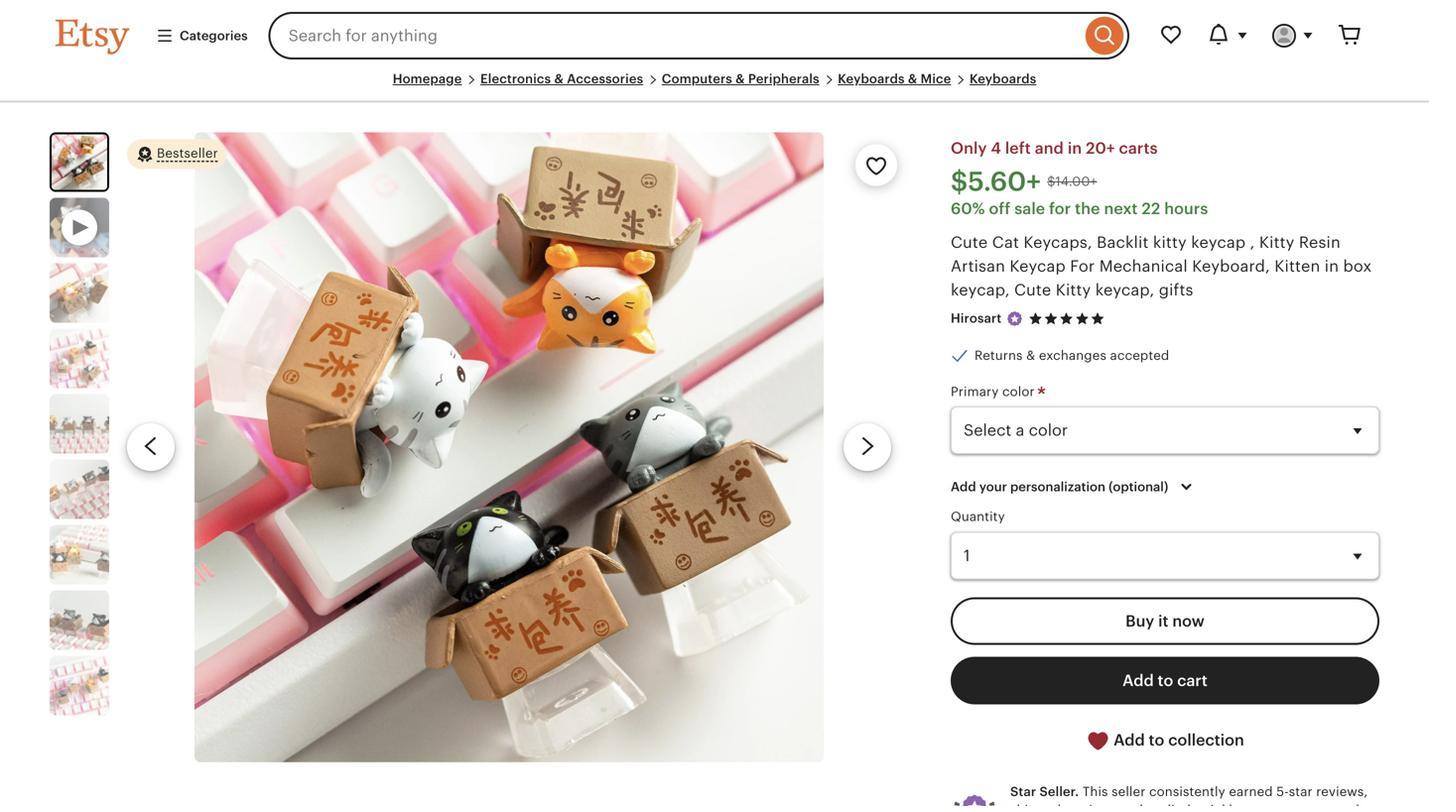 Task type: locate. For each thing, give the bounding box(es) containing it.
1 vertical spatial to
[[1149, 732, 1165, 750]]

0 horizontal spatial keyboards
[[838, 71, 905, 86]]

1 horizontal spatial kitty
[[1259, 234, 1295, 252]]

1 keyboards from the left
[[838, 71, 905, 86]]

kitty
[[1259, 234, 1295, 252], [1056, 282, 1091, 299]]

add for add to collection
[[1114, 732, 1145, 750]]

homepage link
[[393, 71, 462, 86]]

0 vertical spatial add
[[951, 480, 976, 495]]

computers & peripherals
[[662, 71, 820, 86]]

categories
[[180, 28, 248, 43]]

& right computers
[[736, 71, 745, 86]]

1 vertical spatial and
[[1120, 803, 1143, 807]]

& for computers
[[736, 71, 745, 86]]

keycap, down artisan
[[951, 282, 1010, 299]]

quantity
[[951, 510, 1005, 525]]

2 keycap, from the left
[[1095, 282, 1155, 299]]

backlit
[[1097, 234, 1149, 252]]

add to cart button
[[951, 657, 1380, 705]]

None search field
[[269, 12, 1129, 60]]

& right electronics
[[554, 71, 564, 86]]

0 vertical spatial kitty
[[1259, 234, 1295, 252]]

to for cart
[[1158, 672, 1173, 690]]

cute cat keycaps backlit kitty keycap kitty resin artisan image 3 image
[[50, 329, 109, 389]]

menu bar containing homepage
[[56, 71, 1374, 103]]

collection
[[1168, 732, 1244, 750]]

& for keyboards
[[908, 71, 917, 86]]

cute cat keycaps backlit kitty keycap kitty resin artisan image 7 image
[[50, 591, 109, 651]]

for
[[1070, 258, 1095, 276]]

accessories
[[567, 71, 643, 86]]

1 horizontal spatial in
[[1325, 258, 1339, 276]]

&
[[554, 71, 564, 86], [736, 71, 745, 86], [908, 71, 917, 86], [1026, 349, 1036, 364]]

0 horizontal spatial in
[[1068, 140, 1082, 157]]

kitty right , on the right top of the page
[[1259, 234, 1295, 252]]

0 vertical spatial cute
[[951, 234, 988, 252]]

1 vertical spatial add
[[1123, 672, 1154, 690]]

to
[[1158, 672, 1173, 690], [1149, 732, 1165, 750], [1243, 803, 1256, 807]]

0 vertical spatial and
[[1035, 140, 1064, 157]]

keyboards
[[838, 71, 905, 86], [970, 71, 1036, 86]]

add inside 'add to cart' 'button'
[[1123, 672, 1154, 690]]

keycap, down mechanical
[[1095, 282, 1155, 299]]

0 vertical spatial to
[[1158, 672, 1173, 690]]

cute cat keycaps backlit kitty keycap kitty resin artisan image 6 image
[[50, 526, 109, 585]]

this
[[1083, 785, 1108, 800]]

1 vertical spatial in
[[1325, 258, 1339, 276]]

keyboards right mice
[[970, 71, 1036, 86]]

cute down keycap
[[1014, 282, 1051, 299]]

in left box
[[1325, 258, 1339, 276]]

for
[[1049, 200, 1071, 218]]

1 horizontal spatial keyboards
[[970, 71, 1036, 86]]

keyboard,
[[1192, 258, 1270, 276]]

exchanges
[[1039, 349, 1107, 364]]

mechanical
[[1099, 258, 1188, 276]]

primary color
[[951, 385, 1038, 399]]

in left 20+
[[1068, 140, 1082, 157]]

add left your on the bottom of page
[[951, 480, 976, 495]]

add
[[951, 480, 976, 495], [1123, 672, 1154, 690], [1114, 732, 1145, 750]]

& right returns
[[1026, 349, 1036, 364]]

the
[[1075, 200, 1100, 218]]

2 vertical spatial add
[[1114, 732, 1145, 750]]

keyboards for keyboards & mice
[[838, 71, 905, 86]]

add to cart
[[1123, 672, 1208, 690]]

60%
[[951, 200, 985, 218]]

to inside this seller consistently earned 5-star reviews, shipped on time, and replied quickly to any messages the
[[1243, 803, 1256, 807]]

seller
[[1112, 785, 1146, 800]]

electronics & accessories link
[[480, 71, 643, 86]]

only
[[951, 140, 987, 157]]

time,
[[1084, 803, 1116, 807]]

to inside 'button'
[[1158, 672, 1173, 690]]

keyboards link
[[970, 71, 1036, 86]]

electronics & accessories
[[480, 71, 643, 86]]

add inside add to collection button
[[1114, 732, 1145, 750]]

2 vertical spatial to
[[1243, 803, 1256, 807]]

gifts
[[1159, 282, 1194, 299]]

to down earned
[[1243, 803, 1256, 807]]

$5.60+ $14.00+
[[951, 166, 1097, 197]]

1 horizontal spatial and
[[1120, 803, 1143, 807]]

reviews,
[[1316, 785, 1368, 800]]

to left collection
[[1149, 732, 1165, 750]]

to inside button
[[1149, 732, 1165, 750]]

to left cart
[[1158, 672, 1173, 690]]

cute
[[951, 234, 988, 252], [1014, 282, 1051, 299]]

kitty down for
[[1056, 282, 1091, 299]]

cute cat keycaps backlit kitty keycap kitty resin artisan image 4 image
[[50, 395, 109, 454]]

add left cart
[[1123, 672, 1154, 690]]

star_seller image
[[1006, 310, 1024, 328]]

cute up artisan
[[951, 234, 988, 252]]

0 horizontal spatial and
[[1035, 140, 1064, 157]]

add up seller
[[1114, 732, 1145, 750]]

and down seller
[[1120, 803, 1143, 807]]

& left mice
[[908, 71, 917, 86]]

in
[[1068, 140, 1082, 157], [1325, 258, 1339, 276]]

cute cat keycaps backlit kitty keycap kitty resin artisan image 1 image
[[194, 133, 824, 763], [52, 135, 107, 190]]

cute cat keycaps backlit kitty keycap kitty resin artisan image 5 image
[[50, 460, 109, 520]]

0 horizontal spatial keycap,
[[951, 282, 1010, 299]]

1 horizontal spatial keycap,
[[1095, 282, 1155, 299]]

returns
[[975, 349, 1023, 364]]

add inside add your personalization (optional) dropdown button
[[951, 480, 976, 495]]

2 keyboards from the left
[[970, 71, 1036, 86]]

1 vertical spatial cute
[[1014, 282, 1051, 299]]

cute cat keycaps backlit kitty keycap kitty resin artisan image 2 image
[[50, 264, 109, 323]]

1 horizontal spatial cute cat keycaps backlit kitty keycap kitty resin artisan image 1 image
[[194, 133, 824, 763]]

menu bar
[[56, 71, 1374, 103]]

cute cat keycaps backlit kitty keycap kitty resin artisan image 8 image
[[50, 657, 109, 716]]

bestseller
[[157, 146, 218, 161]]

kitty
[[1153, 234, 1187, 252]]

4
[[991, 140, 1001, 157]]

0 vertical spatial in
[[1068, 140, 1082, 157]]

and right left
[[1035, 140, 1064, 157]]

star
[[1010, 785, 1036, 800]]

,
[[1250, 234, 1255, 252]]

and
[[1035, 140, 1064, 157], [1120, 803, 1143, 807]]

keyboards left mice
[[838, 71, 905, 86]]

computers
[[662, 71, 732, 86]]

0 horizontal spatial kitty
[[1056, 282, 1091, 299]]

buy it now
[[1126, 613, 1205, 631]]

peripherals
[[748, 71, 820, 86]]

quickly
[[1194, 803, 1240, 807]]



Task type: vqa. For each thing, say whether or not it's contained in the screenshot.
keycap,
yes



Task type: describe. For each thing, give the bounding box(es) containing it.
hirosart
[[951, 311, 1002, 326]]

add to collection button
[[951, 717, 1380, 766]]

60% off sale for the next 22 hours
[[951, 200, 1208, 218]]

(optional)
[[1109, 480, 1168, 495]]

personalization
[[1010, 480, 1106, 495]]

sale
[[1015, 200, 1045, 218]]

only 4 left and in 20+ carts
[[951, 140, 1158, 157]]

0 horizontal spatial cute cat keycaps backlit kitty keycap kitty resin artisan image 1 image
[[52, 135, 107, 190]]

keyboards & mice link
[[838, 71, 951, 86]]

0 horizontal spatial cute
[[951, 234, 988, 252]]

1 horizontal spatial cute
[[1014, 282, 1051, 299]]

bestseller button
[[127, 139, 226, 170]]

consistently
[[1149, 785, 1226, 800]]

any
[[1260, 803, 1282, 807]]

in inside cute cat keycaps, backlit kitty keycap , kitty resin artisan keycap for mechanical keyboard, kitten in box keycap, cute kitty keycap, gifts
[[1325, 258, 1339, 276]]

on
[[1065, 803, 1081, 807]]

add for add to cart
[[1123, 672, 1154, 690]]

off
[[989, 200, 1011, 218]]

computers & peripherals link
[[662, 71, 820, 86]]

returns & exchanges accepted
[[975, 349, 1169, 364]]

messages
[[1285, 803, 1348, 807]]

categories button
[[141, 18, 263, 54]]

seller.
[[1040, 785, 1079, 800]]

mice
[[921, 71, 951, 86]]

$5.60+
[[951, 166, 1041, 197]]

& for electronics
[[554, 71, 564, 86]]

add for add your personalization (optional)
[[951, 480, 976, 495]]

box
[[1343, 258, 1372, 276]]

earned
[[1229, 785, 1273, 800]]

add your personalization (optional)
[[951, 480, 1168, 495]]

your
[[979, 480, 1007, 495]]

artisan
[[951, 258, 1005, 276]]

categories banner
[[20, 0, 1409, 71]]

now
[[1172, 613, 1205, 631]]

1 vertical spatial kitty
[[1056, 282, 1091, 299]]

$14.00+
[[1047, 174, 1097, 189]]

Search for anything text field
[[269, 12, 1081, 60]]

and inside this seller consistently earned 5-star reviews, shipped on time, and replied quickly to any messages the
[[1120, 803, 1143, 807]]

kitten
[[1275, 258, 1320, 276]]

20+
[[1086, 140, 1115, 157]]

next
[[1104, 200, 1138, 218]]

star seller.
[[1010, 785, 1079, 800]]

left
[[1005, 140, 1031, 157]]

cat
[[992, 234, 1019, 252]]

this seller consistently earned 5-star reviews, shipped on time, and replied quickly to any messages the
[[1010, 785, 1379, 807]]

it
[[1158, 613, 1169, 631]]

hirosart link
[[951, 311, 1002, 326]]

none search field inside categories banner
[[269, 12, 1129, 60]]

keycap
[[1191, 234, 1246, 252]]

primary
[[951, 385, 999, 399]]

hours
[[1164, 200, 1208, 218]]

resin
[[1299, 234, 1341, 252]]

electronics
[[480, 71, 551, 86]]

& for returns
[[1026, 349, 1036, 364]]

1 keycap, from the left
[[951, 282, 1010, 299]]

homepage
[[393, 71, 462, 86]]

add to collection
[[1110, 732, 1244, 750]]

shipped
[[1010, 803, 1061, 807]]

replied
[[1147, 803, 1191, 807]]

carts
[[1119, 140, 1158, 157]]

5-
[[1277, 785, 1289, 800]]

buy it now button
[[951, 598, 1380, 645]]

color
[[1002, 385, 1035, 399]]

keyboards for keyboards link
[[970, 71, 1036, 86]]

accepted
[[1110, 349, 1169, 364]]

buy
[[1126, 613, 1155, 631]]

star
[[1289, 785, 1313, 800]]

to for collection
[[1149, 732, 1165, 750]]

add your personalization (optional) button
[[936, 467, 1213, 508]]

keyboards & mice
[[838, 71, 951, 86]]

keycaps,
[[1024, 234, 1093, 252]]

keycap
[[1010, 258, 1066, 276]]

22
[[1142, 200, 1161, 218]]

cute cat keycaps, backlit kitty keycap , kitty resin artisan keycap for mechanical keyboard, kitten in box keycap, cute kitty keycap, gifts
[[951, 234, 1372, 299]]

cart
[[1177, 672, 1208, 690]]



